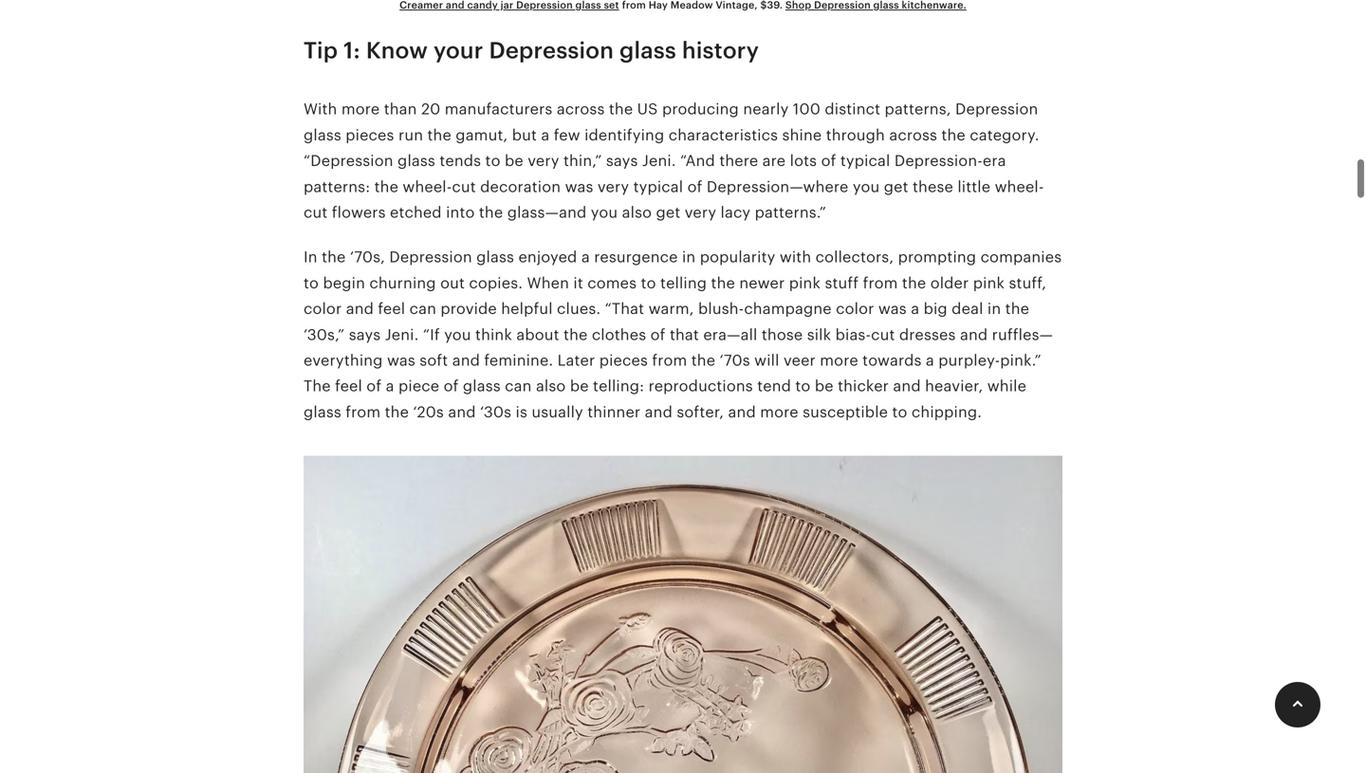Task type: vqa. For each thing, say whether or not it's contained in the screenshot.
'to' inside With more than 20 manufacturers across the US producing nearly 100 distinct patterns, Depression glass pieces run the gamut, but a few identifying characteristics shine through across the category. "Depression glass tends to be very thin," says Jeni. "And there are lots of typical Depression-era patterns: the wheel-cut decoration was very typical of Depression—where you get these little wheel- cut flowers etched into the glass—and you also get very lacy patterns."
yes



Task type: locate. For each thing, give the bounding box(es) containing it.
more down tend
[[760, 404, 799, 421]]

from down the everything
[[346, 404, 381, 421]]

in
[[304, 249, 318, 266]]

0 vertical spatial cut
[[452, 178, 476, 195]]

2 vertical spatial depression
[[389, 249, 472, 266]]

0 vertical spatial more
[[341, 101, 380, 118]]

tends
[[440, 152, 481, 169]]

0 vertical spatial also
[[622, 204, 652, 221]]

was left big
[[879, 300, 907, 317]]

you up resurgence
[[591, 204, 618, 221]]

0 vertical spatial in
[[682, 249, 696, 266]]

can up "if
[[410, 300, 437, 317]]

deal
[[952, 300, 984, 317]]

pink down with in the top right of the page
[[789, 275, 821, 292]]

1 horizontal spatial across
[[890, 127, 938, 144]]

to down gamut,
[[485, 152, 501, 169]]

enjoyed
[[519, 249, 577, 266]]

be
[[505, 152, 524, 169], [570, 378, 589, 395], [815, 378, 834, 395]]

0 vertical spatial says
[[606, 152, 638, 169]]

be up susceptible
[[815, 378, 834, 395]]

very
[[528, 152, 560, 169], [598, 178, 629, 195], [685, 204, 717, 221]]

0 vertical spatial across
[[557, 101, 605, 118]]

nearly
[[743, 101, 789, 118]]

big
[[924, 300, 948, 317]]

says up the everything
[[349, 326, 381, 343]]

1 horizontal spatial also
[[622, 204, 652, 221]]

producing
[[662, 101, 739, 118]]

with
[[304, 101, 337, 118]]

0 horizontal spatial can
[[410, 300, 437, 317]]

of down the everything
[[367, 378, 382, 395]]

across down patterns, at the right top
[[890, 127, 938, 144]]

more left than
[[341, 101, 380, 118]]

get up resurgence
[[656, 204, 681, 221]]

begin
[[323, 275, 365, 292]]

1 vertical spatial you
[[591, 204, 618, 221]]

1 vertical spatial depression
[[956, 101, 1039, 118]]

to inside the with more than 20 manufacturers across the us producing nearly 100 distinct patterns, depression glass pieces run the gamut, but a few identifying characteristics shine through across the category. "depression glass tends to be very thin," says jeni. "and there are lots of typical depression-era patterns: the wheel-cut decoration was very typical of depression—where you get these little wheel- cut flowers etched into the glass—and you also get very lacy patterns."
[[485, 152, 501, 169]]

more inside the with more than 20 manufacturers across the us producing nearly 100 distinct patterns, depression glass pieces run the gamut, but a few identifying characteristics shine through across the category. "depression glass tends to be very thin," says jeni. "and there are lots of typical depression-era patterns: the wheel-cut decoration was very typical of depression—where you get these little wheel- cut flowers etched into the glass—and you also get very lacy patterns."
[[341, 101, 380, 118]]

2 vertical spatial from
[[346, 404, 381, 421]]

0 vertical spatial from
[[863, 275, 898, 292]]

companies
[[981, 249, 1062, 266]]

in right deal
[[988, 300, 1001, 317]]

color up the bias-
[[836, 300, 874, 317]]

very down but
[[528, 152, 560, 169]]

1 pink from the left
[[789, 275, 821, 292]]

era
[[983, 152, 1007, 169]]

you right "if
[[444, 326, 471, 343]]

2 horizontal spatial depression
[[956, 101, 1039, 118]]

of down '"and'
[[688, 178, 703, 195]]

to left chipping.
[[892, 404, 908, 421]]

feel down churning
[[378, 300, 405, 317]]

0 horizontal spatial pink
[[789, 275, 821, 292]]

1 horizontal spatial color
[[836, 300, 874, 317]]

0 horizontal spatial cut
[[304, 204, 328, 221]]

from down the collectors,
[[863, 275, 898, 292]]

2 horizontal spatial very
[[685, 204, 717, 221]]

0 vertical spatial can
[[410, 300, 437, 317]]

a
[[541, 127, 550, 144], [582, 249, 590, 266], [911, 300, 920, 317], [926, 352, 935, 369], [386, 378, 394, 395]]

very left lacy
[[685, 204, 717, 221]]

pink
[[789, 275, 821, 292], [973, 275, 1005, 292]]

also up resurgence
[[622, 204, 652, 221]]

was
[[565, 178, 594, 195], [879, 300, 907, 317], [387, 352, 416, 369]]

to down in
[[304, 275, 319, 292]]

the up flowers
[[374, 178, 399, 195]]

0 horizontal spatial you
[[444, 326, 471, 343]]

1 horizontal spatial typical
[[841, 152, 891, 169]]

1 vertical spatial can
[[505, 378, 532, 395]]

you
[[853, 178, 880, 195], [591, 204, 618, 221], [444, 326, 471, 343]]

2 vertical spatial was
[[387, 352, 416, 369]]

stuff,
[[1009, 275, 1047, 292]]

1 vertical spatial pieces
[[600, 352, 648, 369]]

2 horizontal spatial more
[[820, 352, 859, 369]]

patterns."
[[755, 204, 827, 221]]

1 wheel- from the left
[[403, 178, 452, 195]]

2 color from the left
[[836, 300, 874, 317]]

with more than 20 manufacturers across the us producing nearly 100 distinct patterns, depression glass pieces run the gamut, but a few identifying characteristics shine through across the category. "depression glass tends to be very thin," says jeni. "and there are lots of typical depression-era patterns: the wheel-cut decoration was very typical of depression—where you get these little wheel- cut flowers etched into the glass—and you also get very lacy patterns."
[[304, 101, 1044, 221]]

color
[[304, 300, 342, 317], [836, 300, 874, 317]]

in
[[682, 249, 696, 266], [988, 300, 1001, 317]]

1 vertical spatial says
[[349, 326, 381, 343]]

1 vertical spatial in
[[988, 300, 1001, 317]]

0 vertical spatial jeni.
[[642, 152, 676, 169]]

depression-
[[895, 152, 983, 169]]

can
[[410, 300, 437, 317], [505, 378, 532, 395]]

1 horizontal spatial feel
[[378, 300, 405, 317]]

collectors,
[[816, 249, 894, 266]]

through
[[826, 127, 885, 144]]

soft
[[420, 352, 448, 369]]

patterns:
[[304, 178, 370, 195]]

heavier,
[[925, 378, 983, 395]]

popularity
[[700, 249, 776, 266]]

1 horizontal spatial more
[[760, 404, 799, 421]]

there
[[720, 152, 758, 169]]

pieces up "depression
[[346, 127, 394, 144]]

and
[[346, 300, 374, 317], [960, 326, 988, 343], [452, 352, 480, 369], [893, 378, 921, 395], [448, 404, 476, 421], [645, 404, 673, 421], [728, 404, 756, 421]]

2 wheel- from the left
[[995, 178, 1044, 195]]

and down begin
[[346, 300, 374, 317]]

0 horizontal spatial across
[[557, 101, 605, 118]]

1 horizontal spatial jeni.
[[642, 152, 676, 169]]

'20s
[[413, 404, 444, 421]]

cut up "into"
[[452, 178, 476, 195]]

little
[[958, 178, 991, 195]]

purpley-
[[939, 352, 1000, 369]]

0 vertical spatial was
[[565, 178, 594, 195]]

1 vertical spatial across
[[890, 127, 938, 144]]

than
[[384, 101, 417, 118]]

depression
[[489, 37, 614, 63], [956, 101, 1039, 118], [389, 249, 472, 266]]

says down identifying at the top left of page
[[606, 152, 638, 169]]

older
[[931, 275, 969, 292]]

champagne
[[744, 300, 832, 317]]

very down thin," at the top of the page
[[598, 178, 629, 195]]

0 horizontal spatial more
[[341, 101, 380, 118]]

typical down '"and'
[[634, 178, 683, 195]]

feel down the everything
[[335, 378, 362, 395]]

also
[[622, 204, 652, 221], [536, 378, 566, 395]]

1 horizontal spatial says
[[606, 152, 638, 169]]

2 horizontal spatial cut
[[871, 326, 895, 343]]

glass down run on the top
[[398, 152, 436, 169]]

in up telling
[[682, 249, 696, 266]]

1 vertical spatial was
[[879, 300, 907, 317]]

can down "feminine."
[[505, 378, 532, 395]]

2 pink from the left
[[973, 275, 1005, 292]]

chipping.
[[912, 404, 982, 421]]

the up blush-
[[711, 275, 735, 292]]

1 horizontal spatial can
[[505, 378, 532, 395]]

0 vertical spatial you
[[853, 178, 880, 195]]

0 horizontal spatial from
[[346, 404, 381, 421]]

manufacturers
[[445, 101, 553, 118]]

from down that
[[652, 352, 687, 369]]

depression up "manufacturers" at the top left of the page
[[489, 37, 614, 63]]

dresses
[[900, 326, 956, 343]]

0 horizontal spatial very
[[528, 152, 560, 169]]

0 horizontal spatial depression
[[389, 249, 472, 266]]

usually
[[532, 404, 583, 421]]

'30s,"
[[304, 326, 345, 343]]

the down 20
[[428, 127, 452, 144]]

0 horizontal spatial says
[[349, 326, 381, 343]]

"depression
[[304, 152, 393, 169]]

1 horizontal spatial very
[[598, 178, 629, 195]]

glass down the the
[[304, 404, 342, 421]]

be up "decoration" on the left of page
[[505, 152, 524, 169]]

and right soft
[[452, 352, 480, 369]]

0 horizontal spatial jeni.
[[385, 326, 419, 343]]

was up piece
[[387, 352, 416, 369]]

2 horizontal spatial you
[[853, 178, 880, 195]]

depression up out
[[389, 249, 472, 266]]

era—all
[[704, 326, 758, 343]]

0 horizontal spatial was
[[387, 352, 416, 369]]

jeni.
[[642, 152, 676, 169], [385, 326, 419, 343]]

1 vertical spatial get
[[656, 204, 681, 221]]

2 horizontal spatial be
[[815, 378, 834, 395]]

also inside in the '70s, depression glass enjoyed a resurgence in popularity with collectors, prompting companies to begin churning out copies. when it comes to telling the newer pink stuff from the older pink stuff, color and feel can provide helpful clues. "that warm, blush-champagne color was a big deal in the '30s," says jeni. "if you think about the clothes of that era—all those silk bias-cut dresses and ruffles— everything was soft and feminine. later pieces from the '70s will veer more towards a purpley-pink." the feel of a piece of glass can also be telling: reproductions tend to be thicker and heavier, while glass from the '20s and '30s is usually thinner and softer, and more susceptible to chipping.
[[536, 378, 566, 395]]

to down resurgence
[[641, 275, 656, 292]]

pink."
[[1000, 352, 1042, 369]]

was down thin," at the top of the page
[[565, 178, 594, 195]]

1 vertical spatial jeni.
[[385, 326, 419, 343]]

cut down patterns:
[[304, 204, 328, 221]]

and right "'20s"
[[448, 404, 476, 421]]

'70s
[[720, 352, 750, 369]]

0 horizontal spatial wheel-
[[403, 178, 452, 195]]

1 horizontal spatial pieces
[[600, 352, 648, 369]]

you inside in the '70s, depression glass enjoyed a resurgence in popularity with collectors, prompting companies to begin churning out copies. when it comes to telling the newer pink stuff from the older pink stuff, color and feel can provide helpful clues. "that warm, blush-champagne color was a big deal in the '30s," says jeni. "if you think about the clothes of that era—all those silk bias-cut dresses and ruffles— everything was soft and feminine. later pieces from the '70s will veer more towards a purpley-pink." the feel of a piece of glass can also be telling: reproductions tend to be thicker and heavier, while glass from the '20s and '30s is usually thinner and softer, and more susceptible to chipping.
[[444, 326, 471, 343]]

0 horizontal spatial also
[[536, 378, 566, 395]]

1 color from the left
[[304, 300, 342, 317]]

telling
[[661, 275, 707, 292]]

more
[[341, 101, 380, 118], [820, 352, 859, 369], [760, 404, 799, 421]]

1 horizontal spatial was
[[565, 178, 594, 195]]

be down later
[[570, 378, 589, 395]]

across up few
[[557, 101, 605, 118]]

the
[[609, 101, 633, 118], [428, 127, 452, 144], [942, 127, 966, 144], [374, 178, 399, 195], [479, 204, 503, 221], [322, 249, 346, 266], [711, 275, 735, 292], [902, 275, 926, 292], [1006, 300, 1030, 317], [564, 326, 588, 343], [692, 352, 716, 369], [385, 404, 409, 421]]

says inside in the '70s, depression glass enjoyed a resurgence in popularity with collectors, prompting companies to begin churning out copies. when it comes to telling the newer pink stuff from the older pink stuff, color and feel can provide helpful clues. "that warm, blush-champagne color was a big deal in the '30s," says jeni. "if you think about the clothes of that era—all those silk bias-cut dresses and ruffles— everything was soft and feminine. later pieces from the '70s will veer more towards a purpley-pink." the feel of a piece of glass can also be telling: reproductions tend to be thicker and heavier, while glass from the '20s and '30s is usually thinner and softer, and more susceptible to chipping.
[[349, 326, 381, 343]]

few
[[554, 127, 581, 144]]

cut inside in the '70s, depression glass enjoyed a resurgence in popularity with collectors, prompting companies to begin churning out copies. when it comes to telling the newer pink stuff from the older pink stuff, color and feel can provide helpful clues. "that warm, blush-champagne color was a big deal in the '30s," says jeni. "if you think about the clothes of that era—all those silk bias-cut dresses and ruffles— everything was soft and feminine. later pieces from the '70s will veer more towards a purpley-pink." the feel of a piece of glass can also be telling: reproductions tend to be thicker and heavier, while glass from the '20s and '30s is usually thinner and softer, and more susceptible to chipping.
[[871, 326, 895, 343]]

stuff
[[825, 275, 859, 292]]

wheel- down era on the top right of the page
[[995, 178, 1044, 195]]

typical down through
[[841, 152, 891, 169]]

2 vertical spatial more
[[760, 404, 799, 421]]

1 horizontal spatial wheel-
[[995, 178, 1044, 195]]

pink up deal
[[973, 275, 1005, 292]]

0 horizontal spatial color
[[304, 300, 342, 317]]

about
[[517, 326, 560, 343]]

flowers
[[332, 204, 386, 221]]

also up usually
[[536, 378, 566, 395]]

0 vertical spatial very
[[528, 152, 560, 169]]

cut
[[452, 178, 476, 195], [304, 204, 328, 221], [871, 326, 895, 343]]

wheel- up etched at the left
[[403, 178, 452, 195]]

get left these
[[884, 178, 909, 195]]

you down through
[[853, 178, 880, 195]]

helpful
[[501, 300, 553, 317]]

1 vertical spatial also
[[536, 378, 566, 395]]

1 vertical spatial from
[[652, 352, 687, 369]]

2 vertical spatial very
[[685, 204, 717, 221]]

2 horizontal spatial was
[[879, 300, 907, 317]]

of
[[821, 152, 836, 169], [688, 178, 703, 195], [651, 326, 666, 343], [367, 378, 382, 395], [444, 378, 459, 395]]

0 vertical spatial pieces
[[346, 127, 394, 144]]

depression up category.
[[956, 101, 1039, 118]]

0 horizontal spatial pieces
[[346, 127, 394, 144]]

was inside the with more than 20 manufacturers across the us producing nearly 100 distinct patterns, depression glass pieces run the gamut, but a few identifying characteristics shine through across the category. "depression glass tends to be very thin," says jeni. "and there are lots of typical depression-era patterns: the wheel-cut decoration was very typical of depression—where you get these little wheel- cut flowers etched into the glass—and you also get very lacy patterns."
[[565, 178, 594, 195]]

a right but
[[541, 127, 550, 144]]

0 vertical spatial get
[[884, 178, 909, 195]]

says inside the with more than 20 manufacturers across the us producing nearly 100 distinct patterns, depression glass pieces run the gamut, but a few identifying characteristics shine through across the category. "depression glass tends to be very thin," says jeni. "and there are lots of typical depression-era patterns: the wheel-cut decoration was very typical of depression—where you get these little wheel- cut flowers etched into the glass—and you also get very lacy patterns."
[[606, 152, 638, 169]]

to
[[485, 152, 501, 169], [304, 275, 319, 292], [641, 275, 656, 292], [796, 378, 811, 395], [892, 404, 908, 421]]

thin,"
[[564, 152, 602, 169]]

0 horizontal spatial feel
[[335, 378, 362, 395]]

color up '30s,"
[[304, 300, 342, 317]]

2 vertical spatial you
[[444, 326, 471, 343]]

jeni. left "if
[[385, 326, 419, 343]]

resurgence
[[594, 249, 678, 266]]

0 horizontal spatial typical
[[634, 178, 683, 195]]

1 horizontal spatial pink
[[973, 275, 1005, 292]]

get
[[884, 178, 909, 195], [656, 204, 681, 221]]

pieces down clothes
[[600, 352, 648, 369]]

depression inside in the '70s, depression glass enjoyed a resurgence in popularity with collectors, prompting companies to begin churning out copies. when it comes to telling the newer pink stuff from the older pink stuff, color and feel can provide helpful clues. "that warm, blush-champagne color was a big deal in the '30s," says jeni. "if you think about the clothes of that era—all those silk bias-cut dresses and ruffles— everything was soft and feminine. later pieces from the '70s will veer more towards a purpley-pink." the feel of a piece of glass can also be telling: reproductions tend to be thicker and heavier, while glass from the '20s and '30s is usually thinner and softer, and more susceptible to chipping.
[[389, 249, 472, 266]]

says
[[606, 152, 638, 169], [349, 326, 381, 343]]

0 vertical spatial feel
[[378, 300, 405, 317]]

0 horizontal spatial be
[[505, 152, 524, 169]]

2 vertical spatial cut
[[871, 326, 895, 343]]

glass
[[620, 37, 677, 63], [304, 127, 342, 144], [398, 152, 436, 169], [477, 249, 514, 266], [463, 378, 501, 395], [304, 404, 342, 421]]

cut up towards
[[871, 326, 895, 343]]

jeni. inside the with more than 20 manufacturers across the us producing nearly 100 distinct patterns, depression glass pieces run the gamut, but a few identifying characteristics shine through across the category. "depression glass tends to be very thin," says jeni. "and there are lots of typical depression-era patterns: the wheel-cut decoration was very typical of depression—where you get these little wheel- cut flowers etched into the glass—and you also get very lacy patterns."
[[642, 152, 676, 169]]

1 horizontal spatial depression
[[489, 37, 614, 63]]

ruffles—
[[992, 326, 1054, 343]]

jeni. left '"and'
[[642, 152, 676, 169]]

typical
[[841, 152, 891, 169], [634, 178, 683, 195]]

more down the bias-
[[820, 352, 859, 369]]



Task type: describe. For each thing, give the bounding box(es) containing it.
bias-
[[836, 326, 871, 343]]

towards
[[863, 352, 922, 369]]

1 horizontal spatial cut
[[452, 178, 476, 195]]

those
[[762, 326, 803, 343]]

the up depression-
[[942, 127, 966, 144]]

the up ruffles—
[[1006, 300, 1030, 317]]

2 horizontal spatial from
[[863, 275, 898, 292]]

'30s
[[480, 404, 512, 421]]

the up big
[[902, 275, 926, 292]]

jeni. inside in the '70s, depression glass enjoyed a resurgence in popularity with collectors, prompting companies to begin churning out copies. when it comes to telling the newer pink stuff from the older pink stuff, color and feel can provide helpful clues. "that warm, blush-champagne color was a big deal in the '30s," says jeni. "if you think about the clothes of that era—all those silk bias-cut dresses and ruffles— everything was soft and feminine. later pieces from the '70s will veer more towards a purpley-pink." the feel of a piece of glass can also be telling: reproductions tend to be thicker and heavier, while glass from the '20s and '30s is usually thinner and softer, and more susceptible to chipping.
[[385, 326, 419, 343]]

provide
[[441, 300, 497, 317]]

when
[[527, 275, 569, 292]]

tip
[[304, 37, 338, 63]]

0 horizontal spatial in
[[682, 249, 696, 266]]

pieces inside in the '70s, depression glass enjoyed a resurgence in popularity with collectors, prompting companies to begin churning out copies. when it comes to telling the newer pink stuff from the older pink stuff, color and feel can provide helpful clues. "that warm, blush-champagne color was a big deal in the '30s," says jeni. "if you think about the clothes of that era—all those silk bias-cut dresses and ruffles— everything was soft and feminine. later pieces from the '70s will veer more towards a purpley-pink." the feel of a piece of glass can also be telling: reproductions tend to be thicker and heavier, while glass from the '20s and '30s is usually thinner and softer, and more susceptible to chipping.
[[600, 352, 648, 369]]

silk
[[807, 326, 832, 343]]

tip 1: know your depression glass history
[[304, 37, 759, 63]]

and up purpley-
[[960, 326, 988, 343]]

"and
[[680, 152, 715, 169]]

copies.
[[469, 275, 523, 292]]

patterns,
[[885, 101, 951, 118]]

of right lots
[[821, 152, 836, 169]]

lots
[[790, 152, 817, 169]]

but
[[512, 127, 537, 144]]

the up identifying at the top left of page
[[609, 101, 633, 118]]

thinner
[[588, 404, 641, 421]]

1 horizontal spatial in
[[988, 300, 1001, 317]]

us
[[637, 101, 658, 118]]

a up it
[[582, 249, 590, 266]]

glass down with
[[304, 127, 342, 144]]

out
[[440, 275, 465, 292]]

"that
[[605, 300, 645, 317]]

glass up copies.
[[477, 249, 514, 266]]

the up later
[[564, 326, 588, 343]]

history
[[682, 37, 759, 63]]

the right in
[[322, 249, 346, 266]]

everything
[[304, 352, 383, 369]]

susceptible
[[803, 404, 888, 421]]

will
[[755, 352, 780, 369]]

know
[[366, 37, 428, 63]]

1 horizontal spatial you
[[591, 204, 618, 221]]

these
[[913, 178, 954, 195]]

that
[[670, 326, 699, 343]]

run
[[399, 127, 423, 144]]

your
[[434, 37, 484, 63]]

20
[[421, 101, 441, 118]]

1 horizontal spatial get
[[884, 178, 909, 195]]

category.
[[970, 127, 1040, 144]]

of down soft
[[444, 378, 459, 395]]

feminine.
[[484, 352, 553, 369]]

while
[[988, 378, 1027, 395]]

clothes
[[592, 326, 647, 343]]

piece
[[399, 378, 440, 395]]

telling:
[[593, 378, 645, 395]]

identifying
[[585, 127, 665, 144]]

0 vertical spatial typical
[[841, 152, 891, 169]]

thicker
[[838, 378, 889, 395]]

glass—and
[[507, 204, 587, 221]]

and left softer, at bottom
[[645, 404, 673, 421]]

1 horizontal spatial from
[[652, 352, 687, 369]]

to down "veer"
[[796, 378, 811, 395]]

characteristics
[[669, 127, 778, 144]]

later
[[558, 352, 595, 369]]

0 vertical spatial depression
[[489, 37, 614, 63]]

1:
[[344, 37, 360, 63]]

a left piece
[[386, 378, 394, 395]]

a down dresses
[[926, 352, 935, 369]]

is
[[516, 404, 528, 421]]

pieces inside the with more than 20 manufacturers across the us producing nearly 100 distinct patterns, depression glass pieces run the gamut, but a few identifying characteristics shine through across the category. "depression glass tends to be very thin," says jeni. "and there are lots of typical depression-era patterns: the wheel-cut decoration was very typical of depression—where you get these little wheel- cut flowers etched into the glass—and you also get very lacy patterns."
[[346, 127, 394, 144]]

newer
[[740, 275, 785, 292]]

blush-
[[698, 300, 744, 317]]

and right softer, at bottom
[[728, 404, 756, 421]]

1 vertical spatial typical
[[634, 178, 683, 195]]

the right "into"
[[479, 204, 503, 221]]

reproductions
[[649, 378, 753, 395]]

tend
[[757, 378, 791, 395]]

a inside the with more than 20 manufacturers across the us producing nearly 100 distinct patterns, depression glass pieces run the gamut, but a few identifying characteristics shine through across the category. "depression glass tends to be very thin," says jeni. "and there are lots of typical depression-era patterns: the wheel-cut decoration was very typical of depression—where you get these little wheel- cut flowers etched into the glass—and you also get very lacy patterns."
[[541, 127, 550, 144]]

cake plate made of pink depression glass, from etsy image
[[304, 444, 1063, 773]]

1 vertical spatial very
[[598, 178, 629, 195]]

of left that
[[651, 326, 666, 343]]

0 horizontal spatial get
[[656, 204, 681, 221]]

distinct
[[825, 101, 881, 118]]

warm,
[[649, 300, 694, 317]]

be inside the with more than 20 manufacturers across the us producing nearly 100 distinct patterns, depression glass pieces run the gamut, but a few identifying characteristics shine through across the category. "depression glass tends to be very thin," says jeni. "and there are lots of typical depression-era patterns: the wheel-cut decoration was very typical of depression—where you get these little wheel- cut flowers etched into the glass—and you also get very lacy patterns."
[[505, 152, 524, 169]]

also inside the with more than 20 manufacturers across the us producing nearly 100 distinct patterns, depression glass pieces run the gamut, but a few identifying characteristics shine through across the category. "depression glass tends to be very thin," says jeni. "and there are lots of typical depression-era patterns: the wheel-cut decoration was very typical of depression—where you get these little wheel- cut flowers etched into the glass—and you also get very lacy patterns."
[[622, 204, 652, 221]]

the up reproductions
[[692, 352, 716, 369]]

depression—where
[[707, 178, 849, 195]]

churning
[[370, 275, 436, 292]]

are
[[763, 152, 786, 169]]

clues.
[[557, 300, 601, 317]]

glass up us
[[620, 37, 677, 63]]

depression inside the with more than 20 manufacturers across the us producing nearly 100 distinct patterns, depression glass pieces run the gamut, but a few identifying characteristics shine through across the category. "depression glass tends to be very thin," says jeni. "and there are lots of typical depression-era patterns: the wheel-cut decoration was very typical of depression—where you get these little wheel- cut flowers etched into the glass—and you also get very lacy patterns."
[[956, 101, 1039, 118]]

the left "'20s"
[[385, 404, 409, 421]]

lacy
[[721, 204, 751, 221]]

'70s,
[[350, 249, 385, 266]]

100
[[793, 101, 821, 118]]

shine
[[782, 127, 822, 144]]

and down towards
[[893, 378, 921, 395]]

in the '70s, depression glass enjoyed a resurgence in popularity with collectors, prompting companies to begin churning out copies. when it comes to telling the newer pink stuff from the older pink stuff, color and feel can provide helpful clues. "that warm, blush-champagne color was a big deal in the '30s," says jeni. "if you think about the clothes of that era—all those silk bias-cut dresses and ruffles— everything was soft and feminine. later pieces from the '70s will veer more towards a purpley-pink." the feel of a piece of glass can also be telling: reproductions tend to be thicker and heavier, while glass from the '20s and '30s is usually thinner and softer, and more susceptible to chipping.
[[304, 249, 1062, 421]]

into
[[446, 204, 475, 221]]

think
[[475, 326, 512, 343]]

glass up '30s
[[463, 378, 501, 395]]

softer,
[[677, 404, 724, 421]]

1 horizontal spatial be
[[570, 378, 589, 395]]

the
[[304, 378, 331, 395]]

a left big
[[911, 300, 920, 317]]

gamut,
[[456, 127, 508, 144]]

etched
[[390, 204, 442, 221]]

prompting
[[898, 249, 977, 266]]

1 vertical spatial cut
[[304, 204, 328, 221]]

"if
[[423, 326, 440, 343]]

comes
[[588, 275, 637, 292]]

1 vertical spatial feel
[[335, 378, 362, 395]]

1 vertical spatial more
[[820, 352, 859, 369]]



